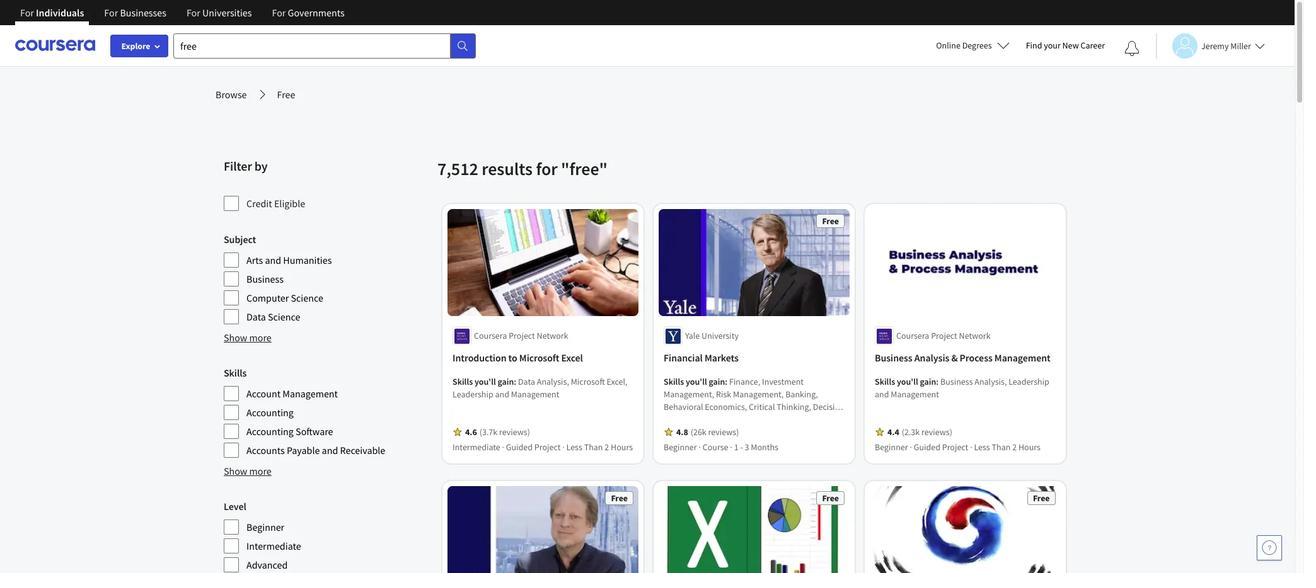 Task type: describe. For each thing, give the bounding box(es) containing it.
for for universities
[[187, 6, 200, 19]]

business analysis & process management link
[[875, 351, 1056, 366]]

online degrees
[[937, 40, 992, 51]]

show more button for accounts
[[224, 464, 272, 479]]

computer
[[247, 292, 289, 305]]

beginner · course · 1 - 3 months
[[664, 442, 779, 454]]

skills group
[[224, 366, 430, 459]]

7,512
[[438, 158, 478, 180]]

coursera for business
[[897, 331, 930, 342]]

accounting software
[[247, 426, 333, 438]]

beginner for beginner
[[247, 522, 285, 534]]

thinking,
[[777, 402, 812, 413]]

data analysis, microsoft excel, leadership and management
[[453, 377, 628, 401]]

(3.7k
[[480, 427, 498, 439]]

business for business analysis, leadership and management
[[941, 377, 973, 388]]

0 vertical spatial financial
[[664, 352, 703, 365]]

career
[[1081, 40, 1106, 51]]

compliance,
[[725, 427, 772, 439]]

management inside finance, investment management, risk management, banking, behavioral economics, critical thinking, decision making, financial analysis, innovation, regulations and compliance, leadership and management
[[664, 440, 713, 451]]

explore
[[121, 40, 150, 52]]

science for data science
[[268, 311, 300, 324]]

financial markets
[[664, 352, 739, 365]]

you'll for business
[[898, 377, 919, 388]]

finance, investment management, risk management, banking, behavioral economics, critical thinking, decision making, financial analysis, innovation, regulations and compliance, leadership and management
[[664, 377, 845, 451]]

coursera image
[[15, 35, 95, 56]]

for
[[536, 158, 558, 180]]

yale
[[686, 331, 700, 342]]

subject group
[[224, 232, 430, 325]]

excel,
[[607, 377, 628, 388]]

credit
[[247, 197, 272, 210]]

4.4 (2.3k reviews)
[[888, 427, 953, 439]]

intermediate for intermediate · guided project · less than 2 hours
[[453, 442, 501, 454]]

show for data
[[224, 332, 247, 344]]

excel
[[562, 352, 583, 365]]

than for process
[[992, 442, 1011, 454]]

show more for accounts payable and receivable
[[224, 465, 272, 478]]

skills inside "group"
[[224, 367, 247, 380]]

skills you'll gain : for introduction
[[453, 377, 518, 388]]

process
[[960, 352, 993, 365]]

receivable
[[340, 445, 386, 457]]

critical
[[749, 402, 775, 413]]

analysis, for excel
[[537, 377, 569, 388]]

months
[[751, 442, 779, 454]]

jeremy miller button
[[1157, 33, 1266, 58]]

skills for introduction to microsoft excel
[[453, 377, 473, 388]]

7,512 results for "free"
[[438, 158, 608, 180]]

university
[[702, 331, 739, 342]]

intermediate · guided project · less than 2 hours
[[453, 442, 633, 454]]

gain for to
[[498, 377, 514, 388]]

network for excel
[[537, 331, 569, 342]]

coursera project network for to
[[474, 331, 569, 342]]

financial markets link
[[664, 351, 845, 366]]

2 · from the left
[[563, 442, 565, 454]]

beginner for beginner · course · 1 - 3 months
[[664, 442, 697, 454]]

credit eligible
[[247, 197, 305, 210]]

less for process
[[975, 442, 991, 454]]

hours for introduction to microsoft excel
[[611, 442, 633, 454]]

accounts payable and receivable
[[247, 445, 386, 457]]

for for individuals
[[20, 6, 34, 19]]

your
[[1045, 40, 1061, 51]]

browse
[[216, 88, 247, 101]]

governments
[[288, 6, 345, 19]]

coursera for introduction
[[474, 331, 507, 342]]

3
[[745, 442, 750, 454]]

course
[[703, 442, 729, 454]]

you'll for introduction
[[475, 377, 496, 388]]

5 · from the left
[[910, 442, 913, 454]]

online degrees button
[[927, 32, 1020, 59]]

: for to
[[514, 377, 517, 388]]

by
[[255, 158, 268, 174]]

reviews) for to
[[500, 427, 530, 439]]

2 management, from the left
[[734, 389, 784, 401]]

business for business
[[247, 273, 284, 286]]

show more button for data
[[224, 330, 272, 346]]

microsoft for analysis,
[[571, 377, 605, 388]]

data for analysis,
[[518, 377, 535, 388]]

4.6 (3.7k reviews)
[[465, 427, 530, 439]]

degrees
[[963, 40, 992, 51]]

risk
[[717, 389, 732, 401]]

microsoft for to
[[520, 352, 560, 365]]

4.8 (26k reviews)
[[677, 427, 739, 439]]

project up introduction to microsoft excel
[[509, 331, 535, 342]]

1 · from the left
[[502, 442, 505, 454]]

reviews) for analysis
[[922, 427, 953, 439]]

business analysis & process management
[[875, 352, 1051, 365]]

business for business analysis & process management
[[875, 352, 913, 365]]

subject
[[224, 233, 256, 246]]

6 · from the left
[[971, 442, 973, 454]]

behavioral
[[664, 402, 704, 413]]

and up course
[[709, 427, 724, 439]]

analysis
[[915, 352, 950, 365]]

guided for analysis
[[914, 442, 941, 454]]

for individuals
[[20, 6, 84, 19]]

leadership inside business analysis, leadership and management
[[1009, 377, 1050, 388]]

regulations
[[664, 427, 708, 439]]

online
[[937, 40, 961, 51]]

skills for business analysis & process management
[[875, 377, 896, 388]]

and down decision on the bottom right of the page
[[816, 427, 830, 439]]

jeremy miller
[[1202, 40, 1252, 51]]

innovation,
[[764, 415, 806, 426]]

filter by
[[224, 158, 268, 174]]

explore button
[[110, 35, 168, 57]]

reviews) for markets
[[709, 427, 739, 439]]

3 · from the left
[[699, 442, 701, 454]]

humanities
[[283, 254, 332, 267]]

for for governments
[[272, 6, 286, 19]]

advanced
[[247, 559, 288, 572]]

financial inside finance, investment management, risk management, banking, behavioral economics, critical thinking, decision making, financial analysis, innovation, regulations and compliance, leadership and management
[[695, 415, 728, 426]]

introduction to microsoft excel
[[453, 352, 583, 365]]

-
[[741, 442, 743, 454]]

data for science
[[247, 311, 266, 324]]

accounts
[[247, 445, 285, 457]]

1 management, from the left
[[664, 389, 715, 401]]

browse link
[[216, 87, 247, 102]]

banner navigation
[[10, 0, 355, 35]]

eligible
[[274, 197, 305, 210]]

1
[[735, 442, 739, 454]]

4.6
[[465, 427, 477, 439]]

level
[[224, 501, 246, 513]]

find
[[1027, 40, 1043, 51]]

and inside the subject group
[[265, 254, 281, 267]]



Task type: vqa. For each thing, say whether or not it's contained in the screenshot.
left Business
yes



Task type: locate. For each thing, give the bounding box(es) containing it.
skills you'll gain :
[[453, 377, 518, 388], [664, 377, 730, 388], [875, 377, 941, 388]]

: up risk
[[726, 377, 728, 388]]

management up software on the bottom left of page
[[283, 388, 338, 400]]

0 vertical spatial leadership
[[1009, 377, 1050, 388]]

4 for from the left
[[272, 6, 286, 19]]

management inside data analysis, microsoft excel, leadership and management
[[511, 389, 560, 401]]

1 vertical spatial show more
[[224, 465, 272, 478]]

for businesses
[[104, 6, 166, 19]]

introduction to microsoft excel link
[[453, 351, 634, 366]]

1 reviews) from the left
[[500, 427, 530, 439]]

you'll
[[475, 377, 496, 388], [686, 377, 708, 388], [898, 377, 919, 388]]

yale university
[[686, 331, 739, 342]]

1 vertical spatial show
[[224, 465, 247, 478]]

1 skills you'll gain : from the left
[[453, 377, 518, 388]]

2 network from the left
[[960, 331, 991, 342]]

2 : from the left
[[726, 377, 728, 388]]

2 horizontal spatial leadership
[[1009, 377, 1050, 388]]

skills you'll gain : down financial markets
[[664, 377, 730, 388]]

0 horizontal spatial 2
[[605, 442, 609, 454]]

2 horizontal spatial gain
[[921, 377, 937, 388]]

1 show more from the top
[[224, 332, 272, 344]]

project down data analysis, microsoft excel, leadership and management
[[535, 442, 561, 454]]

0 horizontal spatial business
[[247, 273, 284, 286]]

management right process
[[995, 352, 1051, 365]]

management down introduction to microsoft excel link
[[511, 389, 560, 401]]

1 horizontal spatial gain
[[709, 377, 726, 388]]

data inside data analysis, microsoft excel, leadership and management
[[518, 377, 535, 388]]

1 horizontal spatial network
[[960, 331, 991, 342]]

network up process
[[960, 331, 991, 342]]

microsoft down excel
[[571, 377, 605, 388]]

find your new career
[[1027, 40, 1106, 51]]

2 show from the top
[[224, 465, 247, 478]]

1 horizontal spatial than
[[992, 442, 1011, 454]]

science for computer science
[[291, 292, 323, 305]]

you'll down 'introduction'
[[475, 377, 496, 388]]

1 more from the top
[[249, 332, 272, 344]]

2 horizontal spatial analysis,
[[975, 377, 1007, 388]]

filter
[[224, 158, 252, 174]]

0 vertical spatial microsoft
[[520, 352, 560, 365]]

1 vertical spatial science
[[268, 311, 300, 324]]

(26k
[[691, 427, 707, 439]]

you'll for financial
[[686, 377, 708, 388]]

and up 4.4
[[875, 389, 890, 401]]

to
[[509, 352, 518, 365]]

guided
[[506, 442, 533, 454], [914, 442, 941, 454]]

1 2 from the left
[[605, 442, 609, 454]]

coursera project network for analysis
[[897, 331, 991, 342]]

universities
[[202, 6, 252, 19]]

4 · from the left
[[731, 442, 733, 454]]

2 less from the left
[[975, 442, 991, 454]]

1 horizontal spatial analysis,
[[730, 415, 762, 426]]

show more button
[[224, 330, 272, 346], [224, 464, 272, 479]]

management, up critical
[[734, 389, 784, 401]]

·
[[502, 442, 505, 454], [563, 442, 565, 454], [699, 442, 701, 454], [731, 442, 733, 454], [910, 442, 913, 454], [971, 442, 973, 454]]

payable
[[287, 445, 320, 457]]

beginner inside level "group"
[[247, 522, 285, 534]]

2 horizontal spatial you'll
[[898, 377, 919, 388]]

skills for financial markets
[[664, 377, 684, 388]]

0 horizontal spatial leadership
[[453, 389, 494, 401]]

analysis, for process
[[975, 377, 1007, 388]]

economics,
[[705, 402, 748, 413]]

project down 4.4 (2.3k reviews)
[[943, 442, 969, 454]]

2 show more from the top
[[224, 465, 272, 478]]

2 gain from the left
[[709, 377, 726, 388]]

skills you'll gain : for business
[[875, 377, 941, 388]]

intermediate
[[453, 442, 501, 454], [247, 541, 301, 553]]

1 horizontal spatial skills you'll gain :
[[664, 377, 730, 388]]

0 horizontal spatial skills you'll gain :
[[453, 377, 518, 388]]

show notifications image
[[1125, 41, 1140, 56]]

0 horizontal spatial coursera
[[474, 331, 507, 342]]

show more button down data science
[[224, 330, 272, 346]]

3 : from the left
[[937, 377, 939, 388]]

1 you'll from the left
[[475, 377, 496, 388]]

show more down data science
[[224, 332, 272, 344]]

4.4
[[888, 427, 900, 439]]

and down software on the bottom left of page
[[322, 445, 338, 457]]

2 accounting from the top
[[247, 426, 294, 438]]

What do you want to learn? text field
[[173, 33, 451, 58]]

2 than from the left
[[992, 442, 1011, 454]]

for left businesses
[[104, 6, 118, 19]]

0 vertical spatial accounting
[[247, 407, 294, 419]]

2 for excel
[[605, 442, 609, 454]]

coursera
[[474, 331, 507, 342], [897, 331, 930, 342]]

gain for markets
[[709, 377, 726, 388]]

accounting for accounting
[[247, 407, 294, 419]]

1 guided from the left
[[506, 442, 533, 454]]

0 horizontal spatial you'll
[[475, 377, 496, 388]]

leadership
[[1009, 377, 1050, 388], [453, 389, 494, 401], [773, 427, 814, 439]]

business down &
[[941, 377, 973, 388]]

1 horizontal spatial beginner
[[664, 442, 697, 454]]

less
[[567, 442, 583, 454], [975, 442, 991, 454]]

for left universities
[[187, 6, 200, 19]]

account management
[[247, 388, 338, 400]]

coursera project network up &
[[897, 331, 991, 342]]

skills you'll gain : down analysis
[[875, 377, 941, 388]]

0 horizontal spatial coursera project network
[[474, 331, 569, 342]]

businesses
[[120, 6, 166, 19]]

network for process
[[960, 331, 991, 342]]

data inside the subject group
[[247, 311, 266, 324]]

skills down 'introduction'
[[453, 377, 473, 388]]

financial
[[664, 352, 703, 365], [695, 415, 728, 426]]

software
[[296, 426, 333, 438]]

analysis, inside business analysis, leadership and management
[[975, 377, 1007, 388]]

2 horizontal spatial business
[[941, 377, 973, 388]]

microsoft inside data analysis, microsoft excel, leadership and management
[[571, 377, 605, 388]]

show up level
[[224, 465, 247, 478]]

2 horizontal spatial reviews)
[[922, 427, 953, 439]]

0 vertical spatial show more
[[224, 332, 272, 344]]

0 horizontal spatial less
[[567, 442, 583, 454]]

you'll down financial markets
[[686, 377, 708, 388]]

for for businesses
[[104, 6, 118, 19]]

2 for from the left
[[104, 6, 118, 19]]

accounting for accounting software
[[247, 426, 294, 438]]

:
[[514, 377, 517, 388], [726, 377, 728, 388], [937, 377, 939, 388]]

science
[[291, 292, 323, 305], [268, 311, 300, 324]]

more
[[249, 332, 272, 344], [249, 465, 272, 478]]

0 vertical spatial data
[[247, 311, 266, 324]]

0 vertical spatial show
[[224, 332, 247, 344]]

gain for analysis
[[921, 377, 937, 388]]

0 horizontal spatial beginner
[[247, 522, 285, 534]]

0 horizontal spatial intermediate
[[247, 541, 301, 553]]

data down introduction to microsoft excel
[[518, 377, 535, 388]]

financial up 4.8 (26k reviews)
[[695, 415, 728, 426]]

1 network from the left
[[537, 331, 569, 342]]

level group
[[224, 500, 430, 574]]

intermediate up advanced
[[247, 541, 301, 553]]

2 horizontal spatial skills you'll gain :
[[875, 377, 941, 388]]

and inside skills "group"
[[322, 445, 338, 457]]

0 vertical spatial more
[[249, 332, 272, 344]]

more for data
[[249, 332, 272, 344]]

and inside business analysis, leadership and management
[[875, 389, 890, 401]]

more down accounts
[[249, 465, 272, 478]]

banking,
[[786, 389, 818, 401]]

1 horizontal spatial microsoft
[[571, 377, 605, 388]]

2 hours from the left
[[1019, 442, 1041, 454]]

reviews) right (3.7k
[[500, 427, 530, 439]]

1 horizontal spatial you'll
[[686, 377, 708, 388]]

decision
[[814, 402, 845, 413]]

0 horizontal spatial gain
[[498, 377, 514, 388]]

1 : from the left
[[514, 377, 517, 388]]

finance,
[[730, 377, 761, 388]]

show more
[[224, 332, 272, 344], [224, 465, 272, 478]]

0 horizontal spatial :
[[514, 377, 517, 388]]

arts and humanities
[[247, 254, 332, 267]]

beginner down 4.8 at the right of page
[[664, 442, 697, 454]]

management, up behavioral
[[664, 389, 715, 401]]

: for analysis
[[937, 377, 939, 388]]

gain down to
[[498, 377, 514, 388]]

investment
[[763, 377, 804, 388]]

1 horizontal spatial management,
[[734, 389, 784, 401]]

leadership inside finance, investment management, risk management, banking, behavioral economics, critical thinking, decision making, financial analysis, innovation, regulations and compliance, leadership and management
[[773, 427, 814, 439]]

data down computer
[[247, 311, 266, 324]]

1 vertical spatial intermediate
[[247, 541, 301, 553]]

gain down analysis
[[921, 377, 937, 388]]

data science
[[247, 311, 300, 324]]

for left governments
[[272, 6, 286, 19]]

1 horizontal spatial reviews)
[[709, 427, 739, 439]]

analysis, inside finance, investment management, risk management, banking, behavioral economics, critical thinking, decision making, financial analysis, innovation, regulations and compliance, leadership and management
[[730, 415, 762, 426]]

skills up 4.4
[[875, 377, 896, 388]]

for left individuals
[[20, 6, 34, 19]]

skills you'll gain : for financial
[[664, 377, 730, 388]]

intermediate down the 4.6
[[453, 442, 501, 454]]

1 horizontal spatial data
[[518, 377, 535, 388]]

more down data science
[[249, 332, 272, 344]]

science down 'computer science' at the left bottom of page
[[268, 311, 300, 324]]

arts
[[247, 254, 263, 267]]

and right arts
[[265, 254, 281, 267]]

management up (2.3k
[[891, 389, 940, 401]]

1 horizontal spatial 2
[[1013, 442, 1017, 454]]

project up &
[[932, 331, 958, 342]]

for governments
[[272, 6, 345, 19]]

1 horizontal spatial hours
[[1019, 442, 1041, 454]]

1 horizontal spatial business
[[875, 352, 913, 365]]

1 less from the left
[[567, 442, 583, 454]]

find your new career link
[[1020, 38, 1112, 54]]

1 vertical spatial leadership
[[453, 389, 494, 401]]

: down to
[[514, 377, 517, 388]]

: down analysis
[[937, 377, 939, 388]]

business inside business analysis, leadership and management
[[941, 377, 973, 388]]

leadership inside data analysis, microsoft excel, leadership and management
[[453, 389, 494, 401]]

1 gain from the left
[[498, 377, 514, 388]]

analysis, up 'compliance,'
[[730, 415, 762, 426]]

2 2 from the left
[[1013, 442, 1017, 454]]

and down to
[[495, 389, 510, 401]]

intermediate inside level "group"
[[247, 541, 301, 553]]

1 horizontal spatial intermediate
[[453, 442, 501, 454]]

accounting up accounts
[[247, 426, 294, 438]]

beginner
[[664, 442, 697, 454], [875, 442, 909, 454], [247, 522, 285, 534]]

1 vertical spatial more
[[249, 465, 272, 478]]

1 vertical spatial accounting
[[247, 426, 294, 438]]

1 horizontal spatial leadership
[[773, 427, 814, 439]]

2 for process
[[1013, 442, 1017, 454]]

management,
[[664, 389, 715, 401], [734, 389, 784, 401]]

intermediate for intermediate
[[247, 541, 301, 553]]

skills
[[224, 367, 247, 380], [453, 377, 473, 388], [664, 377, 684, 388], [875, 377, 896, 388]]

business left analysis
[[875, 352, 913, 365]]

hours
[[611, 442, 633, 454], [1019, 442, 1041, 454]]

financial down the yale
[[664, 352, 703, 365]]

3 for from the left
[[187, 6, 200, 19]]

results
[[482, 158, 533, 180]]

0 horizontal spatial than
[[584, 442, 603, 454]]

computer science
[[247, 292, 323, 305]]

than for excel
[[584, 442, 603, 454]]

&
[[952, 352, 958, 365]]

2 skills you'll gain : from the left
[[664, 377, 730, 388]]

(2.3k
[[902, 427, 920, 439]]

management
[[995, 352, 1051, 365], [283, 388, 338, 400], [511, 389, 560, 401], [891, 389, 940, 401], [664, 440, 713, 451]]

hours for business analysis & process management
[[1019, 442, 1041, 454]]

skills up account on the bottom left
[[224, 367, 247, 380]]

show for accounts
[[224, 465, 247, 478]]

microsoft right to
[[520, 352, 560, 365]]

3 reviews) from the left
[[922, 427, 953, 439]]

1 than from the left
[[584, 442, 603, 454]]

you'll down analysis
[[898, 377, 919, 388]]

1 horizontal spatial less
[[975, 442, 991, 454]]

guided down 4.4 (2.3k reviews)
[[914, 442, 941, 454]]

0 vertical spatial business
[[247, 273, 284, 286]]

0 vertical spatial science
[[291, 292, 323, 305]]

1 coursera project network from the left
[[474, 331, 569, 342]]

1 show more button from the top
[[224, 330, 272, 346]]

0 horizontal spatial management,
[[664, 389, 715, 401]]

2 horizontal spatial :
[[937, 377, 939, 388]]

jeremy
[[1202, 40, 1230, 51]]

network up introduction to microsoft excel link
[[537, 331, 569, 342]]

1 show from the top
[[224, 332, 247, 344]]

0 horizontal spatial microsoft
[[520, 352, 560, 365]]

reviews) up beginner · guided project · less than 2 hours
[[922, 427, 953, 439]]

2 vertical spatial leadership
[[773, 427, 814, 439]]

0 horizontal spatial analysis,
[[537, 377, 569, 388]]

2
[[605, 442, 609, 454], [1013, 442, 1017, 454]]

miller
[[1231, 40, 1252, 51]]

guided down 4.6 (3.7k reviews)
[[506, 442, 533, 454]]

skills up behavioral
[[664, 377, 684, 388]]

beginner · guided project · less than 2 hours
[[875, 442, 1041, 454]]

analysis, down introduction to microsoft excel link
[[537, 377, 569, 388]]

management down the regulations
[[664, 440, 713, 451]]

than
[[584, 442, 603, 454], [992, 442, 1011, 454]]

0 horizontal spatial hours
[[611, 442, 633, 454]]

1 horizontal spatial coursera
[[897, 331, 930, 342]]

analysis, inside data analysis, microsoft excel, leadership and management
[[537, 377, 569, 388]]

business analysis, leadership and management
[[875, 377, 1050, 401]]

show more down accounts
[[224, 465, 272, 478]]

skills you'll gain : down 'introduction'
[[453, 377, 518, 388]]

gain
[[498, 377, 514, 388], [709, 377, 726, 388], [921, 377, 937, 388]]

account
[[247, 388, 281, 400]]

0 horizontal spatial guided
[[506, 442, 533, 454]]

1 horizontal spatial guided
[[914, 442, 941, 454]]

2 show more button from the top
[[224, 464, 272, 479]]

individuals
[[36, 6, 84, 19]]

and inside data analysis, microsoft excel, leadership and management
[[495, 389, 510, 401]]

business inside the subject group
[[247, 273, 284, 286]]

0 horizontal spatial reviews)
[[500, 427, 530, 439]]

2 coursera project network from the left
[[897, 331, 991, 342]]

3 you'll from the left
[[898, 377, 919, 388]]

beginner up advanced
[[247, 522, 285, 534]]

beginner for beginner · guided project · less than 2 hours
[[875, 442, 909, 454]]

: for markets
[[726, 377, 728, 388]]

2 vertical spatial business
[[941, 377, 973, 388]]

1 horizontal spatial :
[[726, 377, 728, 388]]

1 horizontal spatial coursera project network
[[897, 331, 991, 342]]

introduction
[[453, 352, 507, 365]]

2 more from the top
[[249, 465, 272, 478]]

microsoft
[[520, 352, 560, 365], [571, 377, 605, 388]]

1 accounting from the top
[[247, 407, 294, 419]]

business inside business analysis & process management link
[[875, 352, 913, 365]]

2 horizontal spatial beginner
[[875, 442, 909, 454]]

beginner down 4.4
[[875, 442, 909, 454]]

help center image
[[1263, 541, 1278, 556]]

2 coursera from the left
[[897, 331, 930, 342]]

show more for data science
[[224, 332, 272, 344]]

analysis, down process
[[975, 377, 1007, 388]]

management inside business analysis, leadership and management
[[891, 389, 940, 401]]

1 coursera from the left
[[474, 331, 507, 342]]

3 gain from the left
[[921, 377, 937, 388]]

1 for from the left
[[20, 6, 34, 19]]

guided for to
[[506, 442, 533, 454]]

0 vertical spatial intermediate
[[453, 442, 501, 454]]

0 vertical spatial show more button
[[224, 330, 272, 346]]

show more button down accounts
[[224, 464, 272, 479]]

gain up risk
[[709, 377, 726, 388]]

new
[[1063, 40, 1080, 51]]

2 you'll from the left
[[686, 377, 708, 388]]

4.8
[[677, 427, 689, 439]]

and
[[265, 254, 281, 267], [495, 389, 510, 401], [875, 389, 890, 401], [709, 427, 724, 439], [816, 427, 830, 439], [322, 445, 338, 457]]

for universities
[[187, 6, 252, 19]]

1 vertical spatial show more button
[[224, 464, 272, 479]]

more for accounts
[[249, 465, 272, 478]]

"free"
[[561, 158, 608, 180]]

coursera project network up introduction to microsoft excel
[[474, 331, 569, 342]]

3 skills you'll gain : from the left
[[875, 377, 941, 388]]

1 vertical spatial business
[[875, 352, 913, 365]]

less for excel
[[567, 442, 583, 454]]

2 guided from the left
[[914, 442, 941, 454]]

reviews) up beginner · course · 1 - 3 months
[[709, 427, 739, 439]]

0 horizontal spatial network
[[537, 331, 569, 342]]

management inside skills "group"
[[283, 388, 338, 400]]

1 vertical spatial data
[[518, 377, 535, 388]]

accounting down account on the bottom left
[[247, 407, 294, 419]]

2 reviews) from the left
[[709, 427, 739, 439]]

show down data science
[[224, 332, 247, 344]]

1 hours from the left
[[611, 442, 633, 454]]

markets
[[705, 352, 739, 365]]

1 vertical spatial financial
[[695, 415, 728, 426]]

science down humanities at the top left of page
[[291, 292, 323, 305]]

0 horizontal spatial data
[[247, 311, 266, 324]]

1 vertical spatial microsoft
[[571, 377, 605, 388]]

business up computer
[[247, 273, 284, 286]]

coursera up 'introduction'
[[474, 331, 507, 342]]

coursera up analysis
[[897, 331, 930, 342]]

None search field
[[173, 33, 476, 58]]



